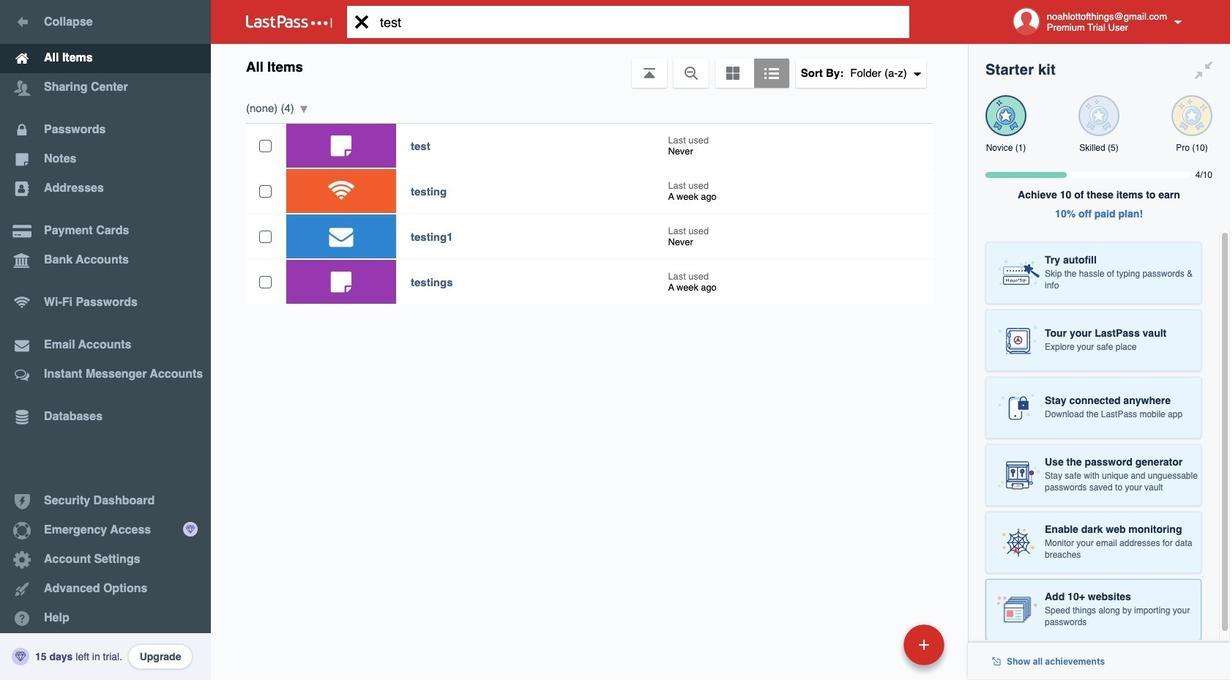 Task type: vqa. For each thing, say whether or not it's contained in the screenshot.
text field
no



Task type: describe. For each thing, give the bounding box(es) containing it.
main navigation navigation
[[0, 0, 211, 680]]

Search search field
[[347, 6, 932, 38]]

clear search image
[[347, 6, 376, 38]]

search my vault text field
[[347, 6, 932, 38]]

new item navigation
[[803, 620, 953, 680]]



Task type: locate. For each thing, give the bounding box(es) containing it.
new item element
[[803, 624, 950, 666]]

lastpass image
[[246, 15, 332, 29]]

vault options navigation
[[211, 44, 968, 88]]



